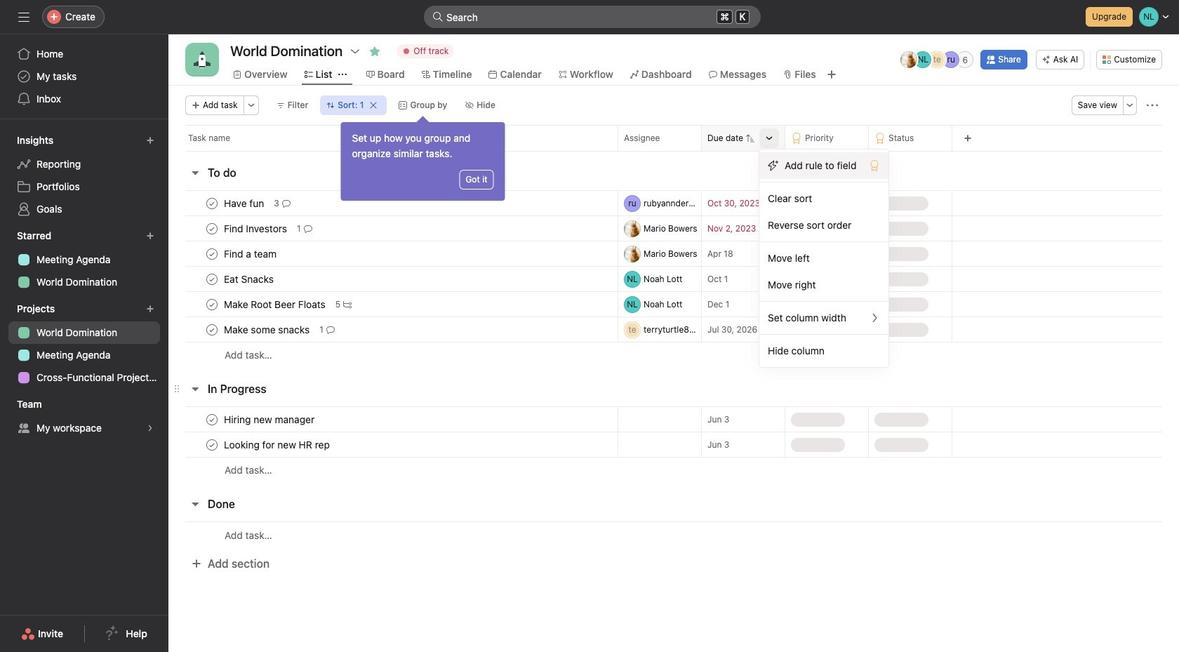 Task type: vqa. For each thing, say whether or not it's contained in the screenshot.
3 comments image
yes



Task type: locate. For each thing, give the bounding box(es) containing it.
header in progress tree grid
[[169, 407, 1180, 483]]

more options image
[[1126, 101, 1135, 110]]

mark complete checkbox inside eat snacks cell
[[204, 271, 220, 288]]

0 horizontal spatial 1 comment image
[[304, 224, 312, 233]]

0 vertical spatial mark complete image
[[204, 220, 220, 237]]

make root beer floats cell
[[169, 291, 618, 317]]

mark complete checkbox inside hiring new manager "cell"
[[204, 411, 220, 428]]

3 comments image
[[282, 199, 291, 208]]

4 mark complete checkbox from the top
[[204, 436, 220, 453]]

Mark complete checkbox
[[204, 195, 220, 212], [204, 245, 220, 262], [204, 321, 220, 338], [204, 436, 220, 453]]

more actions image
[[1147, 100, 1159, 111], [247, 101, 255, 110]]

new project or portfolio image
[[146, 305, 154, 313]]

1 task name text field from the top
[[221, 196, 268, 210]]

task name text field for the find a team cell
[[221, 247, 281, 261]]

2 vertical spatial mark complete image
[[204, 411, 220, 428]]

5 mark complete image from the top
[[204, 436, 220, 453]]

mark complete image for task name text box within the looking for new hr rep cell
[[204, 436, 220, 453]]

mark complete checkbox for task name text field in the hiring new manager "cell"
[[204, 411, 220, 428]]

collapse task list for this group image
[[190, 383, 201, 395], [190, 499, 201, 510]]

1 vertical spatial task name text field
[[221, 247, 281, 261]]

mark complete checkbox for task name text box in make root beer floats cell
[[204, 296, 220, 313]]

1 comment image inside make some snacks cell
[[326, 325, 335, 334]]

tab actions image
[[338, 70, 347, 79]]

task name text field inside the find a team cell
[[221, 247, 281, 261]]

1 vertical spatial mark complete image
[[204, 296, 220, 313]]

4 task name text field from the top
[[221, 323, 314, 337]]

task name text field for make root beer floats cell
[[221, 297, 330, 311]]

2 mark complete checkbox from the top
[[204, 245, 220, 262]]

0 vertical spatial collapse task list for this group image
[[190, 383, 201, 395]]

1 vertical spatial 1 comment image
[[326, 325, 335, 334]]

mark complete image
[[204, 220, 220, 237], [204, 296, 220, 313], [204, 411, 220, 428]]

add field image
[[964, 134, 973, 143]]

2 mark complete image from the top
[[204, 245, 220, 262]]

mark complete checkbox inside make some snacks cell
[[204, 321, 220, 338]]

mark complete checkbox inside looking for new hr rep cell
[[204, 436, 220, 453]]

task name text field inside make some snacks cell
[[221, 323, 314, 337]]

mark complete checkbox inside have fun cell
[[204, 195, 220, 212]]

3 mark complete checkbox from the top
[[204, 321, 220, 338]]

task name text field inside eat snacks cell
[[221, 272, 278, 286]]

mark complete checkbox inside 'find investors' cell
[[204, 220, 220, 237]]

looking for new hr rep cell
[[169, 432, 618, 458]]

insights element
[[0, 128, 169, 223]]

1 vertical spatial collapse task list for this group image
[[190, 499, 201, 510]]

mark complete image inside hiring new manager "cell"
[[204, 411, 220, 428]]

1 task name text field from the top
[[221, 222, 291, 236]]

0 vertical spatial task name text field
[[221, 222, 291, 236]]

Mark complete checkbox
[[204, 220, 220, 237], [204, 271, 220, 288], [204, 296, 220, 313], [204, 411, 220, 428]]

task name text field inside have fun cell
[[221, 196, 268, 210]]

add items to starred image
[[146, 232, 154, 240]]

3 mark complete checkbox from the top
[[204, 296, 220, 313]]

mark complete image for task name text box within make some snacks cell
[[204, 321, 220, 338]]

2 task name text field from the top
[[221, 247, 281, 261]]

header to do tree grid
[[169, 190, 1180, 368]]

2 vertical spatial task name text field
[[221, 413, 319, 427]]

mark complete image
[[204, 195, 220, 212], [204, 245, 220, 262], [204, 271, 220, 288], [204, 321, 220, 338], [204, 436, 220, 453]]

projects element
[[0, 296, 169, 392]]

mark complete image inside 'find investors' cell
[[204, 220, 220, 237]]

mark complete image right add items to starred image
[[204, 220, 220, 237]]

1 comment image inside 'find investors' cell
[[304, 224, 312, 233]]

5 subtasks image
[[344, 300, 352, 309]]

Task name text field
[[221, 196, 268, 210], [221, 272, 278, 286], [221, 297, 330, 311], [221, 323, 314, 337], [221, 438, 334, 452]]

4 mark complete checkbox from the top
[[204, 411, 220, 428]]

3 mark complete image from the top
[[204, 411, 220, 428]]

mark complete image right see details, my workspace image
[[204, 411, 220, 428]]

Task name text field
[[221, 222, 291, 236], [221, 247, 281, 261], [221, 413, 319, 427]]

None field
[[424, 6, 761, 28]]

2 mark complete checkbox from the top
[[204, 271, 220, 288]]

tooltip
[[341, 118, 505, 201]]

mark complete image inside eat snacks cell
[[204, 271, 220, 288]]

0 vertical spatial 1 comment image
[[304, 224, 312, 233]]

mark complete checkbox for make some snacks cell
[[204, 321, 220, 338]]

1 mark complete image from the top
[[204, 220, 220, 237]]

mark complete image inside the find a team cell
[[204, 245, 220, 262]]

2 mark complete image from the top
[[204, 296, 220, 313]]

task name text field for 'find investors' cell
[[221, 222, 291, 236]]

collapse task list for this group image
[[190, 167, 201, 178]]

3 task name text field from the top
[[221, 297, 330, 311]]

find a team cell
[[169, 241, 618, 267]]

task name text field inside hiring new manager "cell"
[[221, 413, 319, 427]]

3 mark complete image from the top
[[204, 271, 220, 288]]

Search tasks, projects, and more text field
[[424, 6, 761, 28]]

task name text field inside looking for new hr rep cell
[[221, 438, 334, 452]]

1 horizontal spatial 1 comment image
[[326, 325, 335, 334]]

mark complete checkbox inside make root beer floats cell
[[204, 296, 220, 313]]

hiring new manager cell
[[169, 407, 618, 433]]

mark complete checkbox inside the find a team cell
[[204, 245, 220, 262]]

row
[[169, 125, 1180, 151], [185, 150, 1163, 152], [169, 190, 1180, 216], [169, 216, 1180, 242], [169, 241, 1180, 267], [169, 266, 1180, 292], [169, 291, 1180, 317], [169, 317, 1180, 343], [169, 342, 1180, 368], [169, 407, 1180, 433], [169, 432, 1180, 458], [169, 457, 1180, 483], [169, 522, 1180, 548]]

eat snacks cell
[[169, 266, 618, 292]]

1 mark complete image from the top
[[204, 195, 220, 212]]

2 task name text field from the top
[[221, 272, 278, 286]]

1 comment image
[[304, 224, 312, 233], [326, 325, 335, 334]]

mark complete image for task name text box inside have fun cell
[[204, 195, 220, 212]]

mark complete image right new project or portfolio icon
[[204, 296, 220, 313]]

mark complete checkbox for looking for new hr rep cell
[[204, 436, 220, 453]]

show options for priority column image
[[849, 134, 857, 143]]

1 collapse task list for this group image from the top
[[190, 383, 201, 395]]

mark complete image inside make some snacks cell
[[204, 321, 220, 338]]

4 mark complete image from the top
[[204, 321, 220, 338]]

mark complete image for task name text field in the 'find investors' cell
[[204, 220, 220, 237]]

task name text field for eat snacks cell
[[221, 272, 278, 286]]

task name text field inside make root beer floats cell
[[221, 297, 330, 311]]

5 task name text field from the top
[[221, 438, 334, 452]]

task name text field inside 'find investors' cell
[[221, 222, 291, 236]]

menu item
[[760, 152, 889, 179]]

1 mark complete checkbox from the top
[[204, 195, 220, 212]]

mark complete image inside looking for new hr rep cell
[[204, 436, 220, 453]]

task name text field for make some snacks cell
[[221, 323, 314, 337]]

3 task name text field from the top
[[221, 413, 319, 427]]

1 mark complete checkbox from the top
[[204, 220, 220, 237]]



Task type: describe. For each thing, give the bounding box(es) containing it.
mark complete checkbox for have fun cell
[[204, 195, 220, 212]]

mark complete image for task name text box in make root beer floats cell
[[204, 296, 220, 313]]

hide sidebar image
[[18, 11, 29, 22]]

show options for due date column image
[[765, 134, 774, 143]]

mark complete image for task name text box inside the eat snacks cell
[[204, 271, 220, 288]]

task name text field for looking for new hr rep cell
[[221, 438, 334, 452]]

global element
[[0, 34, 169, 119]]

see details, my workspace image
[[146, 424, 154, 433]]

rocket image
[[194, 51, 211, 68]]

mark complete checkbox for task name text field in the 'find investors' cell
[[204, 220, 220, 237]]

mark complete checkbox for the find a team cell
[[204, 245, 220, 262]]

teams element
[[0, 392, 169, 442]]

make some snacks cell
[[169, 317, 618, 343]]

add tab image
[[826, 69, 838, 80]]

mark complete image for task name text field inside the the find a team cell
[[204, 245, 220, 262]]

0 horizontal spatial more actions image
[[247, 101, 255, 110]]

prominent image
[[433, 11, 444, 22]]

show options image
[[350, 46, 361, 57]]

find investors cell
[[169, 216, 618, 242]]

task name text field for hiring new manager "cell"
[[221, 413, 319, 427]]

2 collapse task list for this group image from the top
[[190, 499, 201, 510]]

task name text field for have fun cell
[[221, 196, 268, 210]]

1 horizontal spatial more actions image
[[1147, 100, 1159, 111]]

mark complete checkbox for task name text box inside the eat snacks cell
[[204, 271, 220, 288]]

have fun cell
[[169, 190, 618, 216]]

1 comment image for make some snacks cell
[[326, 325, 335, 334]]

starred element
[[0, 223, 169, 296]]

remove from starred image
[[370, 46, 381, 57]]

clear image
[[370, 101, 378, 110]]

mark complete image for task name text field in the hiring new manager "cell"
[[204, 411, 220, 428]]

new insights image
[[146, 136, 154, 145]]

1 comment image for 'find investors' cell
[[304, 224, 312, 233]]



